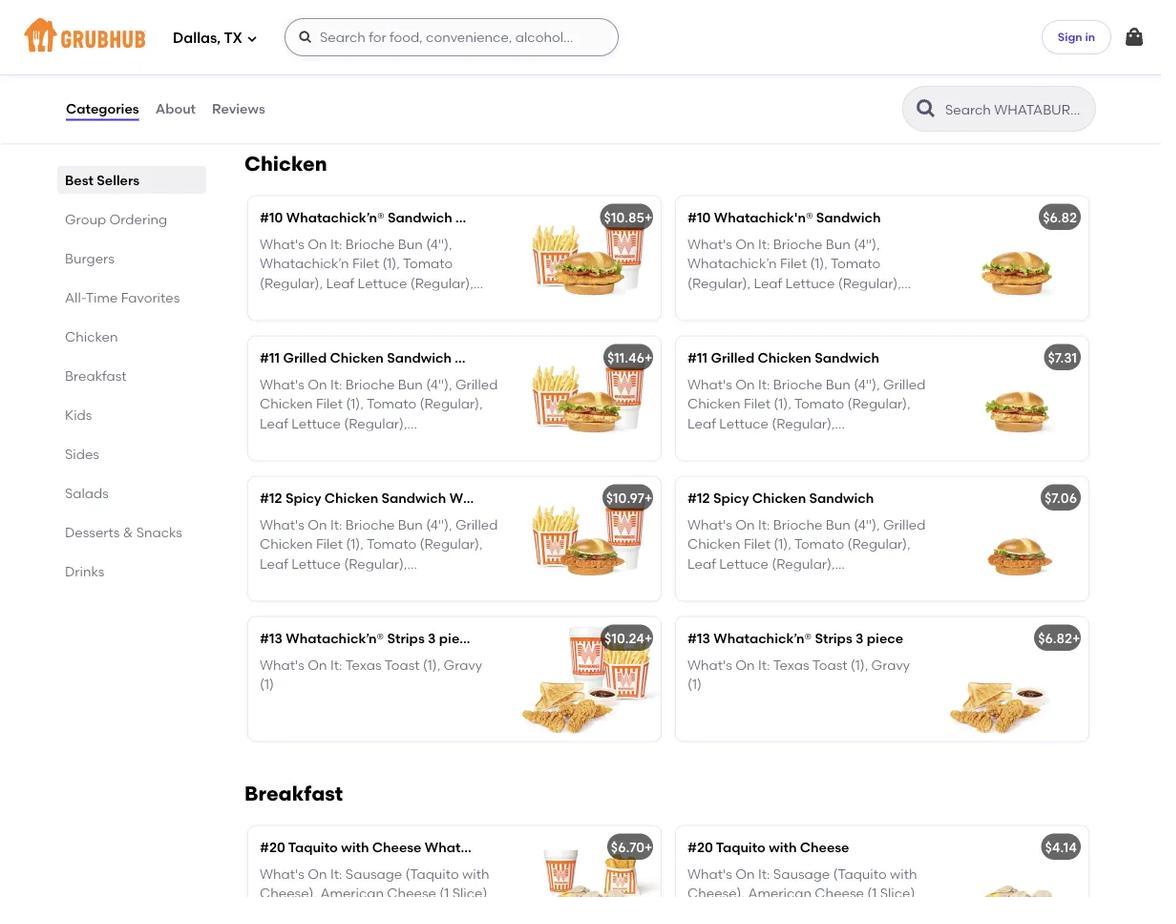 Task type: describe. For each thing, give the bounding box(es) containing it.
(regular) up #11 grilled chicken sandwich
[[783, 295, 843, 311]]

jack
[[795, 47, 827, 63]]

what's on it: texas toast, chicken strips, monterey jack cheese (2 slices), honey bbq (regular)
[[688, 28, 907, 83]]

(1 for #20 taquito with cheese
[[868, 887, 877, 898]]

(taquito for #20 taquito with cheese
[[834, 867, 887, 883]]

dallas,
[[173, 30, 221, 47]]

piece for #13 whatachick'n® strips 3 piece whatameal®
[[439, 631, 476, 647]]

$10.85 +
[[604, 210, 653, 226]]

what's on it: sausage (taquito with cheese), american cheese (1 slice for #20 taquito with cheese whatameal®
[[260, 867, 490, 898]]

main navigation navigation
[[0, 0, 1162, 75]]

#20 taquito with cheese whatameal®
[[260, 840, 510, 856]]

salads
[[65, 485, 109, 502]]

about
[[155, 101, 196, 117]]

1 horizontal spatial svg image
[[298, 30, 313, 45]]

(4"), for #10 whatachick'n® sandwich whatameal®
[[426, 237, 452, 253]]

piece for #13 whatachick'n® strips 3 piece
[[867, 631, 904, 647]]

+ for $10.85
[[645, 210, 653, 226]]

on for #13 whatachick'n® strips 3 piece
[[736, 658, 755, 674]]

kids tab
[[65, 405, 199, 425]]

on for #13 whatachick'n® strips 3 piece whatameal®
[[308, 658, 327, 674]]

(regular) up #12 spicy chicken sandwich whatameal® on the left of the page
[[355, 435, 415, 452]]

slices),
[[688, 66, 733, 83]]

brioche for #12 spicy chicken sandwich
[[774, 518, 823, 534]]

group ordering
[[65, 211, 167, 227]]

tomato for #12 spicy chicken sandwich
[[795, 537, 845, 553]]

best sellers
[[65, 172, 140, 188]]

gravy for #13 whatachick'n® strips 3 piece
[[872, 658, 911, 674]]

tomato down #10 whatachick'n® sandwich whatameal®
[[403, 256, 453, 272]]

0 horizontal spatial bbq
[[305, 1, 334, 17]]

cheese), for #20 taquito with cheese whatameal®
[[260, 887, 317, 898]]

sign
[[1058, 30, 1083, 44]]

(1), down the #11 grilled chicken sandwich whatameal®
[[346, 397, 364, 413]]

$10.24 +
[[605, 631, 653, 647]]

burgers tab
[[65, 248, 199, 268]]

honey bbq chicken strip sandwich whatameal® image
[[518, 0, 661, 112]]

american for #20 taquito with cheese whatameal®
[[320, 887, 384, 898]]

filet for #12 spicy chicken sandwich
[[744, 537, 771, 553]]

texas inside what's on it: texas toast, chicken strips, monterey jack cheese (2 slices), honey bbq (regular)
[[773, 28, 810, 44]]

bbq inside what's on it: texas toast, chicken strips, monterey jack cheese (2 slices), honey bbq (regular)
[[780, 66, 809, 83]]

leaf for #12 spicy chicken sandwich whatameal®
[[260, 556, 288, 573]]

&
[[123, 524, 133, 541]]

$10.97
[[606, 491, 645, 507]]

sausage for #20 taquito with cheese whatameal®
[[346, 867, 402, 883]]

#12 spicy chicken sandwich
[[688, 491, 874, 507]]

+ for $6.70
[[645, 840, 653, 856]]

(4"), for #10 whatachick'n® sandwich
[[854, 237, 880, 253]]

what's for #10 whatachick'n® sandwich whatameal®
[[260, 237, 305, 253]]

what's for #12 spicy chicken sandwich whatameal®
[[260, 518, 305, 534]]

what's for #11 grilled chicken sandwich whatameal®
[[260, 377, 305, 393]]

tx
[[224, 30, 243, 47]]

(regular) up the #11 grilled chicken sandwich whatameal®
[[355, 295, 415, 311]]

on for #20 taquito with cheese
[[736, 867, 755, 883]]

brioche for #12 spicy chicken sandwich whatameal®
[[346, 518, 395, 534]]

taquito for #20 taquito with cheese
[[716, 840, 766, 856]]

leaf for #12 spicy chicken sandwich
[[688, 556, 716, 573]]

whatachick'n® for #13 whatachick'n® strips 3 piece whatameal®
[[286, 631, 384, 647]]

#12 spicy chicken sandwich whatameal®
[[260, 491, 534, 507]]

sides tab
[[65, 444, 199, 464]]

categories button
[[65, 75, 140, 143]]

(1), down #13 whatachick'n® strips 3 piece
[[851, 658, 869, 674]]

bun for #11 grilled chicken sandwich
[[826, 377, 851, 393]]

sign in button
[[1042, 20, 1112, 54]]

whatachick'n for whatachick'n®
[[260, 256, 349, 272]]

on for #20 taquito with cheese whatameal®
[[308, 867, 327, 883]]

on inside what's on it: texas toast, chicken strips, monterey jack cheese (2 slices), honey bbq (regular)
[[736, 28, 755, 44]]

snacks
[[136, 524, 182, 541]]

+ for $10.97
[[645, 491, 653, 507]]

#10 whatachick'n® sandwich whatameal® image
[[518, 197, 661, 321]]

what's inside what's on it: texas toast, chicken strips, monterey jack cheese (2 slices), honey bbq (regular)
[[688, 28, 733, 44]]

$7.06
[[1045, 491, 1078, 507]]

whatasauce® for #11 grilled chicken sandwich
[[688, 435, 780, 452]]

all-time favorites
[[65, 289, 180, 306]]

monterey
[[731, 47, 792, 63]]

dallas, tx
[[173, 30, 243, 47]]

$9.02
[[1044, 1, 1078, 17]]

(1 for #20 taquito with cheese whatameal®
[[440, 887, 449, 898]]

$10.97 +
[[606, 491, 653, 507]]

what's for #10 whatachick'n® sandwich
[[688, 237, 733, 253]]

#10 whatachick'n® sandwich image
[[946, 197, 1089, 321]]

(4"), for #12 spicy chicken sandwich
[[854, 518, 880, 534]]

$6.70
[[611, 840, 645, 856]]

it: for #12 spicy chicken sandwich whatameal®
[[330, 518, 342, 534]]

whatasauce® for #12 spicy chicken sandwich whatameal®
[[260, 576, 352, 592]]

strips for #13 whatachick'n® strips 3 piece whatameal®
[[387, 631, 425, 647]]

toast for #13 whatachick'n® strips 3 piece
[[813, 658, 848, 674]]

strip
[[394, 1, 425, 17]]

sellers
[[97, 172, 140, 188]]

cheese), for #20 taquito with cheese
[[688, 887, 745, 898]]

strips for #13 whatachick'n® strips 3 piece
[[815, 631, 853, 647]]

grilled for #11 grilled chicken sandwich whatameal®
[[456, 377, 498, 393]]

toast for #13 whatachick'n® strips 3 piece whatameal®
[[385, 658, 420, 674]]

drinks
[[65, 564, 104, 580]]

chicken inside what's on it: texas toast, chicken strips, monterey jack cheese (2 slices), honey bbq (regular)
[[854, 28, 907, 44]]

on for #12 spicy chicken sandwich whatameal®
[[308, 518, 327, 534]]

(regular) up #13 whatachick'n® strips 3 piece
[[783, 576, 843, 592]]

(1), down #13 whatachick'n® strips 3 piece whatameal®
[[423, 658, 441, 674]]

(2
[[883, 47, 895, 63]]

#11 grilled chicken sandwich whatameal® image
[[518, 337, 661, 461]]

burgers
[[65, 250, 114, 267]]

bun for #10 whatachick'n® sandwich whatameal®
[[398, 237, 423, 253]]

whatachick'n® for #10 whatachick'n® sandwich whatameal®
[[286, 210, 385, 226]]

all-
[[65, 289, 86, 306]]

texas for #13 whatachick'n® strips 3 piece
[[773, 658, 810, 674]]

on for #10 whatachick'n® sandwich whatameal®
[[308, 237, 327, 253]]

leaf for #11 grilled chicken sandwich
[[688, 416, 716, 432]]

categories
[[66, 101, 139, 117]]

sign in
[[1058, 30, 1096, 44]]

#20 for #20 taquito with cheese
[[688, 840, 713, 856]]

#13 for #13 whatachick'n® strips 3 piece whatameal®
[[260, 631, 283, 647]]

whatachick'n for whatachick'n®
[[688, 256, 777, 272]]

+ for $6.82
[[1073, 631, 1081, 647]]

filet down #10 whatachick'n® sandwich whatameal®
[[352, 256, 379, 272]]

#12 for #12 spicy chicken sandwich whatameal®
[[260, 491, 282, 507]]

time
[[86, 289, 118, 306]]

tomato down #10 whatachick'n® sandwich
[[831, 256, 881, 272]]

$12.92
[[606, 1, 645, 17]]

+ for $11.46
[[645, 350, 653, 366]]

what's for #13 whatachick'n® strips 3 piece
[[688, 658, 733, 674]]

(regular) up #12 spicy chicken sandwich
[[783, 435, 843, 452]]

(regular) up #13 whatachick'n® strips 3 piece whatameal®
[[355, 576, 415, 592]]

desserts & snacks
[[65, 524, 182, 541]]

honey bbq chicken strip sandwich whatameal®
[[260, 1, 581, 17]]

it: for #20 taquito with cheese
[[758, 867, 770, 883]]

#10 whatachick'n® sandwich
[[688, 210, 881, 226]]

drinks tab
[[65, 562, 199, 582]]

+ for $10.24
[[645, 631, 653, 647]]

$11.46 +
[[607, 350, 653, 366]]

(1), down #11 grilled chicken sandwich
[[774, 397, 792, 413]]

what's on it: texas toast (1), gravy (1) for #13 whatachick'n® strips 3 piece whatameal®
[[260, 658, 483, 694]]

desserts
[[65, 524, 120, 541]]

it: inside what's on it: texas toast, chicken strips, monterey jack cheese (2 slices), honey bbq (regular)
[[758, 28, 770, 44]]

$6.82 for $6.82
[[1043, 210, 1078, 226]]

(taquito for #20 taquito with cheese whatameal®
[[406, 867, 459, 883]]

tomato for #11 grilled chicken sandwich whatameal®
[[367, 397, 417, 413]]

cheese inside what's on it: texas toast, chicken strips, monterey jack cheese (2 slices), honey bbq (regular)
[[830, 47, 880, 63]]

3 for #13 whatachick'n® strips 3 piece whatameal®
[[428, 631, 436, 647]]

tomato for #12 spicy chicken sandwich whatameal®
[[367, 537, 417, 553]]

(1) for #13 whatachick'n® strips 3 piece
[[688, 677, 702, 694]]

(regular) inside what's on it: texas toast, chicken strips, monterey jack cheese (2 slices), honey bbq (regular)
[[812, 66, 872, 83]]

bun for #10 whatachick'n® sandwich
[[826, 237, 851, 253]]

#11 grilled chicken sandwich image
[[946, 337, 1089, 461]]

taquito for #20 taquito with cheese whatameal®
[[288, 840, 338, 856]]



Task type: vqa. For each thing, say whether or not it's contained in the screenshot.
the #11 to the left
yes



Task type: locate. For each thing, give the bounding box(es) containing it.
brioche down #12 spicy chicken sandwich whatameal® on the left of the page
[[346, 518, 395, 534]]

lettuce for #12 spicy chicken sandwich
[[720, 556, 769, 573]]

best
[[65, 172, 94, 188]]

whatachick'n
[[260, 256, 349, 272], [688, 256, 777, 272]]

lettuce for #11 grilled chicken sandwich
[[720, 416, 769, 432]]

#10 whatachick'n® sandwich whatameal®
[[260, 210, 541, 226]]

it: for #13 whatachick'n® strips 3 piece
[[758, 658, 770, 674]]

1 horizontal spatial (1)
[[688, 677, 702, 694]]

0 horizontal spatial (1
[[440, 887, 449, 898]]

#12 spicy chicken sandwich whatameal® image
[[518, 478, 661, 602]]

brioche down the #11 grilled chicken sandwich whatameal®
[[346, 377, 395, 393]]

2 cheese), from the left
[[688, 887, 745, 898]]

what's on it: brioche bun (4"), grilled chicken filet (1), tomato (regular), leaf lettuce (regular), whatasauce® (regular) down #12 spicy chicken sandwich whatameal® on the left of the page
[[260, 518, 498, 592]]

what's on it: brioche bun (4"), whatachick'n filet (1), tomato (regular), leaf lettuce (regular), whatasauce® (regular) for whatachick'n®
[[260, 237, 474, 311]]

bbq
[[305, 1, 334, 17], [780, 66, 809, 83]]

about button
[[154, 75, 197, 143]]

0 horizontal spatial (1)
[[260, 677, 274, 694]]

(regular)
[[812, 66, 872, 83], [355, 295, 415, 311], [783, 295, 843, 311], [355, 435, 415, 452], [783, 435, 843, 452], [355, 576, 415, 592], [783, 576, 843, 592]]

whatasauce® for #12 spicy chicken sandwich
[[688, 576, 780, 592]]

0 horizontal spatial honey
[[260, 1, 302, 17]]

bun down #12 spicy chicken sandwich
[[826, 518, 851, 534]]

0 horizontal spatial #10
[[260, 210, 283, 226]]

#13 whatachick'n® strips 3 piece whatameal®
[[260, 631, 564, 647]]

1 sausage from the left
[[346, 867, 402, 883]]

lettuce for #11 grilled chicken sandwich whatameal®
[[292, 416, 341, 432]]

(4"),
[[426, 237, 452, 253], [854, 237, 880, 253], [426, 377, 452, 393], [854, 377, 880, 393], [426, 518, 452, 534], [854, 518, 880, 534]]

(1), down #12 spicy chicken sandwich whatameal® on the left of the page
[[346, 537, 364, 553]]

filet for #11 grilled chicken sandwich
[[744, 397, 771, 413]]

1 horizontal spatial honey
[[736, 66, 777, 83]]

honey bbq chicken strip sandwich image
[[946, 0, 1089, 112]]

search icon image
[[915, 97, 938, 120]]

it:
[[758, 28, 770, 44], [330, 237, 342, 253], [758, 237, 770, 253], [330, 377, 342, 393], [758, 377, 770, 393], [330, 518, 342, 534], [758, 518, 770, 534], [330, 658, 342, 674], [758, 658, 770, 674], [330, 867, 342, 883], [758, 867, 770, 883]]

texas down #13 whatachick'n® strips 3 piece whatameal®
[[345, 658, 382, 674]]

1 horizontal spatial (1
[[868, 887, 877, 898]]

american down #20 taquito with cheese whatameal®
[[320, 887, 384, 898]]

bun for #12 spicy chicken sandwich
[[826, 518, 851, 534]]

brioche down #12 spicy chicken sandwich
[[774, 518, 823, 534]]

tomato down the #11 grilled chicken sandwich whatameal®
[[367, 397, 417, 413]]

brioche down #11 grilled chicken sandwich
[[774, 377, 823, 393]]

1 horizontal spatial what's on it: texas toast (1), gravy (1)
[[688, 658, 911, 694]]

texas
[[773, 28, 810, 44], [345, 658, 382, 674], [773, 658, 810, 674]]

bun down #10 whatachick'n® sandwich whatameal®
[[398, 237, 423, 253]]

american
[[320, 887, 384, 898], [748, 887, 812, 898]]

what's
[[688, 28, 733, 44], [260, 237, 305, 253], [688, 237, 733, 253], [260, 377, 305, 393], [688, 377, 733, 393], [260, 518, 305, 534], [688, 518, 733, 534], [260, 658, 305, 674], [688, 658, 733, 674], [260, 867, 305, 883], [688, 867, 733, 883]]

$10.85
[[604, 210, 645, 226]]

(1), down #10 whatachick'n® sandwich
[[810, 256, 828, 272]]

tomato down #12 spicy chicken sandwich
[[795, 537, 845, 553]]

lettuce for #12 spicy chicken sandwich whatameal®
[[292, 556, 341, 573]]

(regular),
[[260, 276, 323, 292], [411, 276, 474, 292], [688, 276, 751, 292], [838, 276, 902, 292], [420, 397, 483, 413], [848, 397, 911, 413], [344, 416, 407, 432], [772, 416, 835, 432], [420, 537, 483, 553], [848, 537, 911, 553], [344, 556, 407, 573], [772, 556, 835, 573]]

0 horizontal spatial #20
[[260, 840, 285, 856]]

1 spicy from the left
[[286, 491, 321, 507]]

#13
[[260, 631, 283, 647], [688, 631, 711, 647]]

1 vertical spatial $6.82
[[1039, 631, 1073, 647]]

0 horizontal spatial svg image
[[246, 33, 258, 44]]

sandwich
[[428, 1, 493, 17], [388, 210, 452, 226], [817, 210, 881, 226], [387, 350, 452, 366], [815, 350, 880, 366], [382, 491, 446, 507], [810, 491, 874, 507]]

$6.70 +
[[611, 840, 653, 856]]

leaf for #11 grilled chicken sandwich whatameal®
[[260, 416, 288, 432]]

#12 spicy chicken sandwich image
[[946, 478, 1089, 602]]

1 horizontal spatial toast
[[813, 658, 848, 674]]

filet for #12 spicy chicken sandwich whatameal®
[[316, 537, 343, 553]]

what's on it: brioche bun (4"), grilled chicken filet (1), tomato (regular), leaf lettuce (regular), whatasauce® (regular) down #11 grilled chicken sandwich
[[688, 377, 926, 452]]

breakfast inside tab
[[65, 368, 127, 384]]

grilled for #11 grilled chicken sandwich
[[884, 377, 926, 393]]

brioche for #10 whatachick'n® sandwich
[[774, 237, 823, 253]]

#13 whatachick'n® strips 3 piece image
[[946, 618, 1089, 742]]

what's on it: texas toast (1), gravy (1)
[[260, 658, 483, 694], [688, 658, 911, 694]]

2 (1 from the left
[[868, 887, 877, 898]]

1 horizontal spatial cheese),
[[688, 887, 745, 898]]

what's on it: brioche bun (4"), whatachick'n filet (1), tomato (regular), leaf lettuce (regular), whatasauce® (regular) down #10 whatachick'n® sandwich
[[688, 237, 902, 311]]

it: for #13 whatachick'n® strips 3 piece whatameal®
[[330, 658, 342, 674]]

svg image
[[1123, 26, 1146, 49], [298, 30, 313, 45], [246, 33, 258, 44]]

gravy
[[444, 658, 483, 674], [872, 658, 911, 674]]

2 #12 from the left
[[688, 491, 710, 507]]

what's for #13 whatachick'n® strips 3 piece whatameal®
[[260, 658, 305, 674]]

0 horizontal spatial toast
[[385, 658, 420, 674]]

texas for #13 whatachick'n® strips 3 piece whatameal®
[[345, 658, 382, 674]]

sausage down #20 taquito with cheese whatameal®
[[346, 867, 402, 883]]

what's on it: sausage (taquito with cheese), american cheese (1 slice
[[260, 867, 490, 898], [688, 867, 918, 898]]

it: down the #11 grilled chicken sandwich whatameal®
[[330, 377, 342, 393]]

1 horizontal spatial what's on it: brioche bun (4"), whatachick'n filet (1), tomato (regular), leaf lettuce (regular), whatasauce® (regular)
[[688, 237, 902, 311]]

1 horizontal spatial bbq
[[780, 66, 809, 83]]

(1),
[[382, 256, 400, 272], [810, 256, 828, 272], [346, 397, 364, 413], [774, 397, 792, 413], [346, 537, 364, 553], [774, 537, 792, 553], [423, 658, 441, 674], [851, 658, 869, 674]]

breakfast tab
[[65, 366, 199, 386]]

what's on it: brioche bun (4"), whatachick'n filet (1), tomato (regular), leaf lettuce (regular), whatasauce® (regular) down #10 whatachick'n® sandwich whatameal®
[[260, 237, 474, 311]]

in
[[1086, 30, 1096, 44]]

0 vertical spatial bbq
[[305, 1, 334, 17]]

whatameal®
[[496, 1, 581, 17], [456, 210, 541, 226], [455, 350, 540, 366], [450, 491, 534, 507], [479, 631, 564, 647], [425, 840, 510, 856]]

grilled for #12 spicy chicken sandwich
[[884, 518, 926, 534]]

what's for #20 taquito with cheese whatameal®
[[260, 867, 305, 883]]

0 horizontal spatial #13
[[260, 631, 283, 647]]

spicy
[[286, 491, 321, 507], [714, 491, 749, 507]]

1 #13 from the left
[[260, 631, 283, 647]]

brioche down #10 whatachick'n® sandwich whatameal®
[[346, 237, 395, 253]]

chicken tab
[[65, 327, 199, 347]]

0 horizontal spatial taquito
[[288, 840, 338, 856]]

it: down #13 whatachick'n® strips 3 piece
[[758, 658, 770, 674]]

(4"), down #10 whatachick'n® sandwich
[[854, 237, 880, 253]]

#10 for #10 whatachick'n® sandwich
[[688, 210, 711, 226]]

0 horizontal spatial (taquito
[[406, 867, 459, 883]]

sausage down #20 taquito with cheese
[[774, 867, 830, 883]]

leaf
[[326, 276, 355, 292], [754, 276, 783, 292], [260, 416, 288, 432], [688, 416, 716, 432], [260, 556, 288, 573], [688, 556, 716, 573]]

#13 whatachick'n® strips 3 piece whatameal® image
[[518, 618, 661, 742]]

it: for #10 whatachick'n® sandwich whatameal®
[[330, 237, 342, 253]]

1 (1 from the left
[[440, 887, 449, 898]]

bun
[[398, 237, 423, 253], [826, 237, 851, 253], [398, 377, 423, 393], [826, 377, 851, 393], [398, 518, 423, 534], [826, 518, 851, 534]]

what's for #12 spicy chicken sandwich
[[688, 518, 733, 534]]

with
[[341, 840, 369, 856], [769, 840, 797, 856], [462, 867, 490, 883], [890, 867, 918, 883]]

(1)
[[260, 677, 274, 694], [688, 677, 702, 694]]

it: down #12 spicy chicken sandwich whatameal® on the left of the page
[[330, 518, 342, 534]]

2 #11 from the left
[[688, 350, 708, 366]]

it: down #20 taquito with cheese
[[758, 867, 770, 883]]

it: for #11 grilled chicken sandwich
[[758, 377, 770, 393]]

#11 grilled chicken sandwich whatameal®
[[260, 350, 540, 366]]

1 cheese), from the left
[[260, 887, 317, 898]]

1 #10 from the left
[[260, 210, 283, 226]]

1 horizontal spatial gravy
[[872, 658, 911, 674]]

lettuce
[[358, 276, 407, 292], [786, 276, 835, 292], [292, 416, 341, 432], [720, 416, 769, 432], [292, 556, 341, 573], [720, 556, 769, 573]]

1 what's on it: sausage (taquito with cheese), american cheese (1 slice from the left
[[260, 867, 490, 898]]

what's for #11 grilled chicken sandwich
[[688, 377, 733, 393]]

whatachick'n®
[[714, 210, 813, 226]]

cheese),
[[260, 887, 317, 898], [688, 887, 745, 898]]

on for #10 whatachick'n® sandwich
[[736, 237, 755, 253]]

bbq down jack
[[780, 66, 809, 83]]

group
[[65, 211, 106, 227]]

toast down #13 whatachick'n® strips 3 piece whatameal®
[[385, 658, 420, 674]]

(4"), down #10 whatachick'n® sandwich whatameal®
[[426, 237, 452, 253]]

0 horizontal spatial spicy
[[286, 491, 321, 507]]

brioche down #10 whatachick'n® sandwich
[[774, 237, 823, 253]]

(regular) down jack
[[812, 66, 872, 83]]

1 gravy from the left
[[444, 658, 483, 674]]

bun for #11 grilled chicken sandwich whatameal®
[[398, 377, 423, 393]]

1 vertical spatial bbq
[[780, 66, 809, 83]]

1 (1) from the left
[[260, 677, 274, 694]]

0 horizontal spatial whatachick'n
[[260, 256, 349, 272]]

1 horizontal spatial breakfast
[[245, 782, 343, 807]]

#12 for #12 spicy chicken sandwich
[[688, 491, 710, 507]]

what's on it: brioche bun (4"), grilled chicken filet (1), tomato (regular), leaf lettuce (regular), whatasauce® (regular) for #11 grilled chicken sandwich
[[688, 377, 926, 452]]

$6.82 +
[[1039, 631, 1081, 647]]

$6.82
[[1043, 210, 1078, 226], [1039, 631, 1073, 647]]

1 horizontal spatial #11
[[688, 350, 708, 366]]

2 horizontal spatial svg image
[[1123, 26, 1146, 49]]

honey inside what's on it: texas toast, chicken strips, monterey jack cheese (2 slices), honey bbq (regular)
[[736, 66, 777, 83]]

2 what's on it: sausage (taquito with cheese), american cheese (1 slice from the left
[[688, 867, 918, 898]]

honey
[[260, 1, 302, 17], [736, 66, 777, 83]]

3
[[428, 631, 436, 647], [856, 631, 864, 647]]

1 toast from the left
[[385, 658, 420, 674]]

bun down #12 spicy chicken sandwich whatameal® on the left of the page
[[398, 518, 423, 534]]

cheese
[[830, 47, 880, 63], [372, 840, 422, 856], [800, 840, 850, 856], [387, 887, 437, 898], [815, 887, 864, 898]]

2 piece from the left
[[867, 631, 904, 647]]

2 (taquito from the left
[[834, 867, 887, 883]]

it: for #20 taquito with cheese whatameal®
[[330, 867, 342, 883]]

all-time favorites tab
[[65, 288, 199, 308]]

brioche for #11 grilled chicken sandwich whatameal®
[[346, 377, 395, 393]]

american down #20 taquito with cheese
[[748, 887, 812, 898]]

$7.31
[[1048, 350, 1078, 366]]

ordering
[[109, 211, 167, 227]]

2 taquito from the left
[[716, 840, 766, 856]]

(4"), for #11 grilled chicken sandwich
[[854, 377, 880, 393]]

whatachick'n®
[[286, 210, 385, 226], [286, 631, 384, 647], [714, 631, 812, 647]]

taquito
[[288, 840, 338, 856], [716, 840, 766, 856]]

1 strips from the left
[[387, 631, 425, 647]]

1 horizontal spatial taquito
[[716, 840, 766, 856]]

0 horizontal spatial what's on it: brioche bun (4"), whatachick'n filet (1), tomato (regular), leaf lettuce (regular), whatasauce® (regular)
[[260, 237, 474, 311]]

0 horizontal spatial what's on it: texas toast (1), gravy (1)
[[260, 658, 483, 694]]

#20 taquito with cheese whatameal® image
[[518, 827, 661, 898]]

0 horizontal spatial 3
[[428, 631, 436, 647]]

#20 taquito with cheese
[[688, 840, 850, 856]]

1 horizontal spatial piece
[[867, 631, 904, 647]]

1 horizontal spatial what's on it: sausage (taquito with cheese), american cheese (1 slice
[[688, 867, 918, 898]]

favorites
[[121, 289, 180, 306]]

grilled
[[283, 350, 327, 366], [711, 350, 755, 366], [456, 377, 498, 393], [884, 377, 926, 393], [456, 518, 498, 534], [884, 518, 926, 534]]

3 for #13 whatachick'n® strips 3 piece
[[856, 631, 864, 647]]

kids
[[65, 407, 92, 423]]

1 horizontal spatial 3
[[856, 631, 864, 647]]

it: down #11 grilled chicken sandwich
[[758, 377, 770, 393]]

sausage for #20 taquito with cheese
[[774, 867, 830, 883]]

spicy for #12 spicy chicken sandwich
[[714, 491, 749, 507]]

(taquito down #20 taquito with cheese
[[834, 867, 887, 883]]

(1), down #10 whatachick'n® sandwich whatameal®
[[382, 256, 400, 272]]

(taquito
[[406, 867, 459, 883], [834, 867, 887, 883]]

0 horizontal spatial what's on it: sausage (taquito with cheese), american cheese (1 slice
[[260, 867, 490, 898]]

brioche for #11 grilled chicken sandwich
[[774, 377, 823, 393]]

tomato down #12 spicy chicken sandwich whatameal® on the left of the page
[[367, 537, 417, 553]]

2 american from the left
[[748, 887, 812, 898]]

grilled for #12 spicy chicken sandwich whatameal®
[[456, 518, 498, 534]]

2 what's on it: brioche bun (4"), whatachick'n filet (1), tomato (regular), leaf lettuce (regular), whatasauce® (regular) from the left
[[688, 237, 902, 311]]

1 american from the left
[[320, 887, 384, 898]]

0 horizontal spatial sausage
[[346, 867, 402, 883]]

#10
[[260, 210, 283, 226], [688, 210, 711, 226]]

2 strips from the left
[[815, 631, 853, 647]]

#11
[[260, 350, 280, 366], [688, 350, 708, 366]]

#13 whatachick'n® strips 3 piece
[[688, 631, 904, 647]]

2 (1) from the left
[[688, 677, 702, 694]]

what's on it: brioche bun (4"), whatachick'n filet (1), tomato (regular), leaf lettuce (regular), whatasauce® (regular)
[[260, 237, 474, 311], [688, 237, 902, 311]]

what's on it: brioche bun (4"), grilled chicken filet (1), tomato (regular), leaf lettuce (regular), whatasauce® (regular) down the #11 grilled chicken sandwich whatameal®
[[260, 377, 498, 452]]

(4"), down #12 spicy chicken sandwich
[[854, 518, 880, 534]]

(1), down #12 spicy chicken sandwich
[[774, 537, 792, 553]]

1 what's on it: texas toast (1), gravy (1) from the left
[[260, 658, 483, 694]]

filet down the #11 grilled chicken sandwich whatameal®
[[316, 397, 343, 413]]

#11 grilled chicken sandwich
[[688, 350, 880, 366]]

whatachick'n® for #13 whatachick'n® strips 3 piece
[[714, 631, 812, 647]]

#11 for #11 grilled chicken sandwich
[[688, 350, 708, 366]]

1 #12 from the left
[[260, 491, 282, 507]]

#12
[[260, 491, 282, 507], [688, 491, 710, 507]]

salads tab
[[65, 483, 199, 503]]

2 whatachick'n from the left
[[688, 256, 777, 272]]

1 horizontal spatial strips
[[815, 631, 853, 647]]

1 horizontal spatial #13
[[688, 631, 711, 647]]

1 horizontal spatial #20
[[688, 840, 713, 856]]

1 horizontal spatial spicy
[[714, 491, 749, 507]]

filet down #10 whatachick'n® sandwich
[[780, 256, 807, 272]]

2 spicy from the left
[[714, 491, 749, 507]]

reviews
[[212, 101, 265, 117]]

chicken inside tab
[[65, 329, 118, 345]]

$11.46
[[607, 350, 645, 366]]

piece
[[439, 631, 476, 647], [867, 631, 904, 647]]

it: down #13 whatachick'n® strips 3 piece whatameal®
[[330, 658, 342, 674]]

0 horizontal spatial cheese),
[[260, 887, 317, 898]]

#11 for #11 grilled chicken sandwich whatameal®
[[260, 350, 280, 366]]

0 horizontal spatial strips
[[387, 631, 425, 647]]

2 #13 from the left
[[688, 631, 711, 647]]

1 #20 from the left
[[260, 840, 285, 856]]

tomato down #11 grilled chicken sandwich
[[795, 397, 845, 413]]

american for #20 taquito with cheese
[[748, 887, 812, 898]]

0 horizontal spatial piece
[[439, 631, 476, 647]]

toast
[[385, 658, 420, 674], [813, 658, 848, 674]]

sides
[[65, 446, 99, 462]]

what's on it: brioche bun (4"), grilled chicken filet (1), tomato (regular), leaf lettuce (regular), whatasauce® (regular)
[[260, 377, 498, 452], [688, 377, 926, 452], [260, 518, 498, 592], [688, 518, 926, 592]]

strips
[[387, 631, 425, 647], [815, 631, 853, 647]]

breakfast
[[65, 368, 127, 384], [245, 782, 343, 807]]

tomato for #11 grilled chicken sandwich
[[795, 397, 845, 413]]

texas up jack
[[773, 28, 810, 44]]

filet down #11 grilled chicken sandwich
[[744, 397, 771, 413]]

(4"), down the #11 grilled chicken sandwich whatameal®
[[426, 377, 452, 393]]

brioche for #10 whatachick'n® sandwich whatameal®
[[346, 237, 395, 253]]

sausage
[[346, 867, 402, 883], [774, 867, 830, 883]]

1 taquito from the left
[[288, 840, 338, 856]]

on for #11 grilled chicken sandwich
[[736, 377, 755, 393]]

0 horizontal spatial #11
[[260, 350, 280, 366]]

2 sausage from the left
[[774, 867, 830, 883]]

(4"), down #11 grilled chicken sandwich
[[854, 377, 880, 393]]

it: for #10 whatachick'n® sandwich
[[758, 237, 770, 253]]

+
[[645, 210, 653, 226], [645, 350, 653, 366], [645, 491, 653, 507], [645, 631, 653, 647], [1073, 631, 1081, 647], [645, 840, 653, 856]]

toast down #13 whatachick'n® strips 3 piece
[[813, 658, 848, 674]]

(1) for #13 whatachick'n® strips 3 piece whatameal®
[[260, 677, 274, 694]]

1 horizontal spatial sausage
[[774, 867, 830, 883]]

what's on it: brioche bun (4"), grilled chicken filet (1), tomato (regular), leaf lettuce (regular), whatasauce® (regular) for #12 spicy chicken sandwich
[[688, 518, 926, 592]]

2 toast from the left
[[813, 658, 848, 674]]

bun down #10 whatachick'n® sandwich
[[826, 237, 851, 253]]

it: for #12 spicy chicken sandwich
[[758, 518, 770, 534]]

0 horizontal spatial american
[[320, 887, 384, 898]]

filet down #12 spicy chicken sandwich
[[744, 537, 771, 553]]

2 what's on it: texas toast (1), gravy (1) from the left
[[688, 658, 911, 694]]

what's on it: brioche bun (4"), whatachick'n filet (1), tomato (regular), leaf lettuce (regular), whatasauce® (regular) for whatachick'n®
[[688, 237, 902, 311]]

2 gravy from the left
[[872, 658, 911, 674]]

Search WHATABURGER search field
[[944, 100, 1090, 118]]

what's on it: brioche bun (4"), grilled chicken filet (1), tomato (regular), leaf lettuce (regular), whatasauce® (regular) for #11 grilled chicken sandwich whatameal®
[[260, 377, 498, 452]]

filet for #11 grilled chicken sandwich whatameal®
[[316, 397, 343, 413]]

0 vertical spatial breakfast
[[65, 368, 127, 384]]

2 #10 from the left
[[688, 210, 711, 226]]

0 horizontal spatial gravy
[[444, 658, 483, 674]]

1 what's on it: brioche bun (4"), whatachick'n filet (1), tomato (regular), leaf lettuce (regular), whatasauce® (regular) from the left
[[260, 237, 474, 311]]

what's on it: sausage (taquito with cheese), american cheese (1 slice down #20 taquito with cheese whatameal®
[[260, 867, 490, 898]]

it: down whatachick'n®
[[758, 237, 770, 253]]

2 3 from the left
[[856, 631, 864, 647]]

group ordering tab
[[65, 209, 199, 229]]

1 horizontal spatial (taquito
[[834, 867, 887, 883]]

0 horizontal spatial breakfast
[[65, 368, 127, 384]]

1 horizontal spatial whatachick'n
[[688, 256, 777, 272]]

it: up monterey
[[758, 28, 770, 44]]

strips,
[[688, 47, 728, 63]]

tomato
[[403, 256, 453, 272], [831, 256, 881, 272], [367, 397, 417, 413], [795, 397, 845, 413], [367, 537, 417, 553], [795, 537, 845, 553]]

1 horizontal spatial american
[[748, 887, 812, 898]]

Search for food, convenience, alcohol... search field
[[285, 18, 619, 56]]

what's on it: texas toast (1), gravy (1) down #13 whatachick'n® strips 3 piece
[[688, 658, 911, 694]]

$10.24
[[605, 631, 645, 647]]

0 vertical spatial honey
[[260, 1, 302, 17]]

texas down #13 whatachick'n® strips 3 piece
[[773, 658, 810, 674]]

0 horizontal spatial #12
[[260, 491, 282, 507]]

best sellers tab
[[65, 170, 199, 190]]

filet down #12 spicy chicken sandwich whatameal® on the left of the page
[[316, 537, 343, 553]]

1 vertical spatial breakfast
[[245, 782, 343, 807]]

1 piece from the left
[[439, 631, 476, 647]]

chicken
[[337, 1, 391, 17], [854, 28, 907, 44], [245, 152, 327, 176], [65, 329, 118, 345], [330, 350, 384, 366], [758, 350, 812, 366], [260, 397, 313, 413], [688, 397, 741, 413], [325, 491, 378, 507], [753, 491, 806, 507], [260, 537, 313, 553], [688, 537, 741, 553]]

#20
[[260, 840, 285, 856], [688, 840, 713, 856]]

1 horizontal spatial #10
[[688, 210, 711, 226]]

1 horizontal spatial #12
[[688, 491, 710, 507]]

it: down #20 taquito with cheese whatameal®
[[330, 867, 342, 883]]

what's on it: texas toast (1), gravy (1) down #13 whatachick'n® strips 3 piece whatameal®
[[260, 658, 483, 694]]

(taquito down #20 taquito with cheese whatameal®
[[406, 867, 459, 883]]

1 3 from the left
[[428, 631, 436, 647]]

1 whatachick'n from the left
[[260, 256, 349, 272]]

bbq left strip
[[305, 1, 334, 17]]

#20 taquito with cheese image
[[946, 827, 1089, 898]]

toast,
[[813, 28, 851, 44]]

bun down #11 grilled chicken sandwich
[[826, 377, 851, 393]]

what's on it: brioche bun (4"), grilled chicken filet (1), tomato (regular), leaf lettuce (regular), whatasauce® (regular) down #12 spicy chicken sandwich
[[688, 518, 926, 592]]

reviews button
[[211, 75, 266, 143]]

on for #11 grilled chicken sandwich whatameal®
[[308, 377, 327, 393]]

0 vertical spatial $6.82
[[1043, 210, 1078, 226]]

it: down #12 spicy chicken sandwich
[[758, 518, 770, 534]]

2 #20 from the left
[[688, 840, 713, 856]]

1 #11 from the left
[[260, 350, 280, 366]]

what's on it: sausage (taquito with cheese), american cheese (1 slice down #20 taquito with cheese
[[688, 867, 918, 898]]

$4.14
[[1046, 840, 1078, 856]]

1 vertical spatial honey
[[736, 66, 777, 83]]

it: down #10 whatachick'n® sandwich whatameal®
[[330, 237, 342, 253]]

1 (taquito from the left
[[406, 867, 459, 883]]

#10 for #10 whatachick'n® sandwich whatameal®
[[260, 210, 283, 226]]

desserts & snacks tab
[[65, 523, 199, 543]]

on
[[736, 28, 755, 44], [308, 237, 327, 253], [736, 237, 755, 253], [308, 377, 327, 393], [736, 377, 755, 393], [308, 518, 327, 534], [736, 518, 755, 534], [308, 658, 327, 674], [736, 658, 755, 674], [308, 867, 327, 883], [736, 867, 755, 883]]

bun down the #11 grilled chicken sandwich whatameal®
[[398, 377, 423, 393]]

(4"), down #12 spicy chicken sandwich whatameal® on the left of the page
[[426, 518, 452, 534]]

#13 for #13 whatachick'n® strips 3 piece
[[688, 631, 711, 647]]



